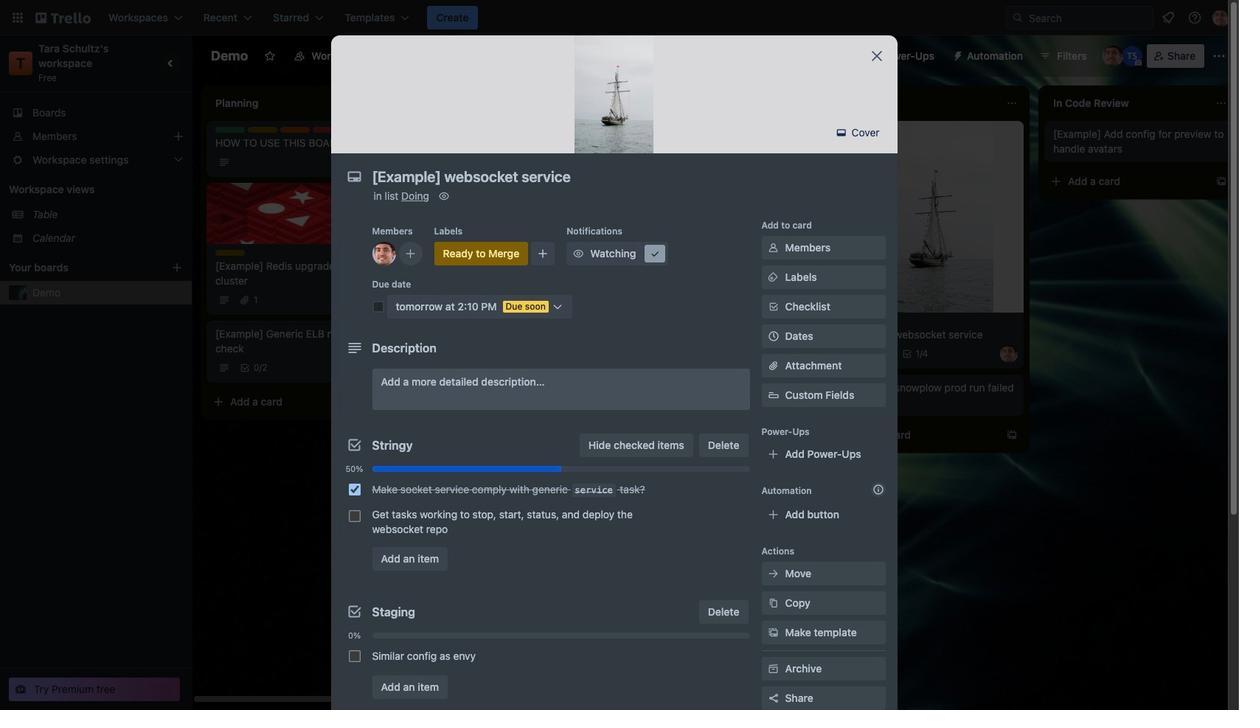 Task type: locate. For each thing, give the bounding box(es) containing it.
1 horizontal spatial color: yellow, title: "ready to merge" element
[[248, 127, 277, 133]]

1 horizontal spatial create from template… image
[[1215, 176, 1227, 187]]

0 vertical spatial create from template… image
[[1215, 176, 1227, 187]]

0 vertical spatial james peterson (jamespeterson93) image
[[1213, 9, 1230, 27]]

0 horizontal spatial create from template… image
[[378, 396, 389, 408]]

None checkbox
[[348, 484, 360, 496], [348, 510, 360, 522], [348, 651, 360, 662], [348, 484, 360, 496], [348, 510, 360, 522], [348, 651, 360, 662]]

color: yellow, title: "ready to merge" element
[[248, 127, 277, 133], [434, 242, 528, 266], [215, 250, 245, 256]]

None text field
[[365, 164, 851, 190]]

Search field
[[1006, 6, 1154, 30]]

group
[[343, 476, 750, 541]]

sm image
[[834, 125, 849, 140], [766, 566, 781, 581], [766, 625, 781, 640], [766, 662, 781, 676]]

0 horizontal spatial color: yellow, title: "ready to merge" element
[[215, 250, 245, 256]]

sm image
[[946, 44, 967, 65], [437, 189, 451, 204], [766, 240, 781, 255], [571, 246, 586, 261], [648, 246, 662, 261], [766, 270, 781, 285], [766, 596, 781, 611]]

None checkbox
[[844, 345, 895, 363]]

Board name text field
[[204, 44, 255, 68]]

tara schultz (taraschultz7) image
[[1122, 46, 1142, 66]]

james peterson (jamespeterson93) image
[[1213, 9, 1230, 27], [1102, 46, 1123, 66], [1000, 345, 1018, 363]]

search image
[[1012, 12, 1024, 24]]

create from template… image
[[1215, 176, 1227, 187], [378, 396, 389, 408]]

close dialog image
[[868, 47, 885, 65]]

2 vertical spatial james peterson (jamespeterson93) image
[[1000, 345, 1018, 363]]

0 notifications image
[[1159, 9, 1177, 27]]

1 vertical spatial create from template… image
[[378, 396, 389, 408]]

2 horizontal spatial james peterson (jamespeterson93) image
[[1213, 9, 1230, 27]]

add members to card image
[[405, 246, 416, 261]]

1 horizontal spatial james peterson (jamespeterson93) image
[[1102, 46, 1123, 66]]

star or unstar board image
[[264, 50, 276, 62]]

color: orange, title: "manual deploy steps" element
[[280, 127, 310, 133]]



Task type: describe. For each thing, give the bounding box(es) containing it.
show menu image
[[1212, 49, 1227, 63]]

color: red, title: "unshippable!" element
[[313, 127, 342, 133]]

open information menu image
[[1187, 10, 1202, 25]]

add board image
[[171, 262, 183, 274]]

james peterson (jamespeterson93) image
[[372, 242, 396, 266]]

Mark due date as complete checkbox
[[372, 301, 384, 313]]

color: green, title: "verified in staging" element
[[215, 127, 245, 133]]

switch to… image
[[10, 10, 25, 25]]

0 horizontal spatial james peterson (jamespeterson93) image
[[1000, 345, 1018, 363]]

create from template… image
[[1006, 429, 1018, 441]]

2 horizontal spatial color: yellow, title: "ready to merge" element
[[434, 242, 528, 266]]

1 vertical spatial james peterson (jamespeterson93) image
[[1102, 46, 1123, 66]]

primary element
[[0, 0, 1239, 35]]

your boards with 1 items element
[[9, 259, 149, 277]]



Task type: vqa. For each thing, say whether or not it's contained in the screenshot.
James Peterson (jamespeterson93) icon
yes



